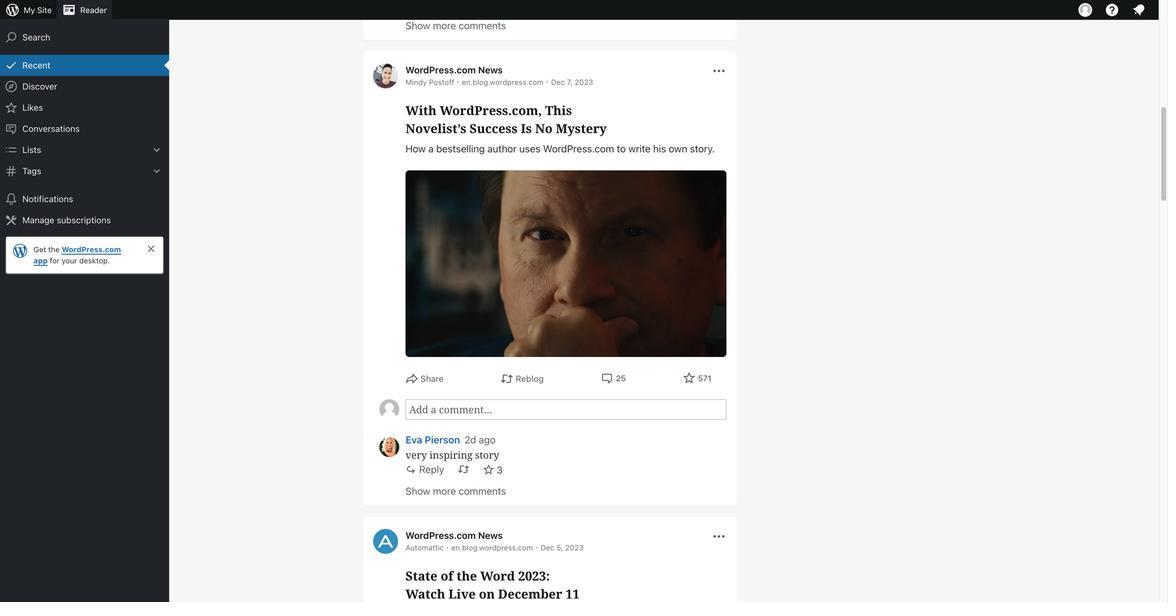 Task type: describe. For each thing, give the bounding box(es) containing it.
get
[[34, 245, 46, 254]]

is
[[521, 120, 532, 137]]

reader link
[[57, 0, 112, 20]]

with wordpress.com, this novelist's success is no mystery how a bestselling author uses wordpress.com to write his own story.
[[406, 102, 715, 155]]

comments for discover link show more comments 'button'
[[459, 20, 506, 31]]

with
[[406, 102, 437, 119]]

2023 inside wordpress.com news mindy postoff · en.blog.wordpress.com · dec 7, 2023
[[575, 78, 593, 86]]

word
[[480, 567, 515, 585]]

ago
[[479, 434, 496, 446]]

25
[[616, 374, 626, 383]]

2023 inside wordpress.com news automattic · en.blog.wordpress.com · dec 5, 2023
[[565, 543, 584, 552]]

write
[[629, 143, 651, 155]]

wordpress.com news mindy postoff · en.blog.wordpress.com · dec 7, 2023
[[406, 64, 593, 86]]

success
[[470, 120, 518, 137]]

automattic link
[[406, 543, 444, 552]]

reply
[[419, 464, 444, 475]]

of
[[441, 567, 454, 585]]

conversations link
[[0, 118, 169, 139]]

eva pierson image
[[380, 437, 399, 457]]

story
[[475, 448, 499, 462]]

show more comments button for 2d ago link
[[406, 482, 506, 501]]

lists
[[22, 145, 41, 155]]

· left 7,
[[546, 76, 549, 86]]

en.blog.wordpress.com inside wordpress.com news automattic · en.blog.wordpress.com · dec 5, 2023
[[451, 543, 533, 552]]

on
[[479, 585, 495, 602]]

state
[[406, 567, 438, 585]]

wordpress.com news link for ·
[[406, 64, 503, 75]]

7,
[[567, 78, 573, 86]]

dec inside wordpress.com news automattic · en.blog.wordpress.com · dec 5, 2023
[[541, 543, 555, 552]]

eva pierson link
[[406, 432, 460, 446]]

inspiring
[[430, 448, 473, 462]]

automattic image
[[373, 529, 398, 554]]

more for discover link show more comments 'button'
[[433, 20, 456, 31]]

help image
[[1105, 2, 1120, 17]]

manage your notifications image
[[1132, 2, 1147, 17]]

my site
[[24, 5, 52, 15]]

discover
[[22, 81, 57, 91]]

25 button
[[601, 372, 626, 384]]

state of the word 2023: watch live on december 11 link
[[406, 567, 727, 602]]

tags
[[22, 166, 41, 176]]

2d ago link
[[465, 434, 496, 446]]

dec inside wordpress.com news mindy postoff · en.blog.wordpress.com · dec 7, 2023
[[551, 78, 565, 86]]

show more comments for discover link show more comments 'button'
[[406, 20, 506, 31]]

tags link
[[0, 161, 169, 182]]

for
[[50, 256, 60, 265]]

with wordpress.com, this novelist's success is no mystery link
[[406, 101, 727, 137]]

show for discover link
[[406, 20, 430, 31]]

time image
[[1162, 48, 1168, 59]]

mindy postoff image
[[373, 63, 398, 88]]

· right postoff
[[457, 76, 460, 86]]

my site link
[[0, 0, 57, 20]]

keyboard_arrow_down image for tags
[[151, 165, 163, 177]]

turn this comment into its own post button
[[458, 464, 469, 475]]

novelist's
[[406, 120, 467, 137]]

dismiss image
[[146, 244, 156, 254]]

this
[[545, 102, 572, 119]]

keyboard_arrow_down image for lists
[[151, 144, 163, 156]]

comments for show more comments 'button' related to 2d ago link
[[459, 485, 506, 497]]

manage
[[22, 215, 54, 225]]

Add a comment… text field
[[406, 399, 727, 420]]

very
[[406, 448, 427, 462]]

watch
[[406, 585, 445, 602]]

dec 7, 2023 link
[[551, 78, 593, 86]]

get the
[[34, 245, 62, 254]]

571
[[698, 374, 712, 383]]

bestselling
[[436, 143, 485, 155]]

en.blog.wordpress.com inside wordpress.com news mindy postoff · en.blog.wordpress.com · dec 7, 2023
[[462, 78, 544, 86]]

wordpress.com for wordpress.com news mindy postoff · en.blog.wordpress.com · dec 7, 2023
[[406, 64, 476, 75]]

en.blog.wordpress.com link for ·
[[462, 78, 544, 86]]

manage subscriptions link
[[0, 210, 169, 231]]

news for en.blog.wordpress.com
[[478, 530, 503, 541]]

mystery
[[556, 120, 607, 137]]

reblog
[[516, 374, 544, 384]]

share
[[421, 374, 444, 384]]

the inside state of the word 2023: watch live on december 11
[[457, 567, 477, 585]]

eva
[[406, 434, 422, 446]]

lists link
[[0, 139, 169, 161]]



Task type: vqa. For each thing, say whether or not it's contained in the screenshot.
@username text box
no



Task type: locate. For each thing, give the bounding box(es) containing it.
news for ·
[[478, 64, 503, 75]]

toggle menu image
[[712, 63, 727, 78]]

no
[[535, 120, 553, 137]]

1 more from the top
[[433, 20, 456, 31]]

group
[[380, 399, 727, 420]]

1 show more comments from the top
[[406, 20, 506, 31]]

discover link
[[0, 76, 169, 97]]

show for 2d ago link
[[406, 485, 430, 497]]

more up postoff
[[433, 20, 456, 31]]

show down reply button
[[406, 485, 430, 497]]

show more comments button
[[406, 16, 506, 35], [406, 482, 506, 501]]

1 vertical spatial show more comments button
[[406, 482, 506, 501]]

notifications link
[[0, 189, 169, 210]]

subscriptions
[[57, 215, 111, 225]]

en.blog.wordpress.com link up word
[[451, 543, 533, 552]]

· left 5,
[[536, 542, 538, 552]]

share button
[[406, 372, 444, 386]]

0 vertical spatial show more comments button
[[406, 16, 506, 35]]

2023 right 5,
[[565, 543, 584, 552]]

wordpress.com inside wordpress.com app
[[62, 245, 121, 254]]

reblog button
[[501, 372, 544, 386]]

wordpress.com up postoff
[[406, 64, 476, 75]]

wordpress.com news link up automattic link
[[406, 530, 503, 541]]

0 vertical spatial wordpress.com news link
[[406, 64, 503, 75]]

wordpress.com inside wordpress.com news mindy postoff · en.blog.wordpress.com · dec 7, 2023
[[406, 64, 476, 75]]

2 keyboard_arrow_down image from the top
[[151, 165, 163, 177]]

comments up wordpress.com news mindy postoff · en.blog.wordpress.com · dec 7, 2023
[[459, 20, 506, 31]]

wordpress.com,
[[440, 102, 542, 119]]

to
[[617, 143, 626, 155]]

11
[[566, 585, 580, 602]]

1 vertical spatial show
[[406, 485, 430, 497]]

manage subscriptions
[[22, 215, 111, 225]]

app
[[34, 256, 48, 265]]

for your desktop.
[[48, 256, 110, 265]]

my
[[24, 5, 35, 15]]

0 vertical spatial dec
[[551, 78, 565, 86]]

2023:
[[518, 567, 550, 585]]

wordpress.com news link
[[406, 64, 503, 75], [406, 530, 503, 541]]

keyboard_arrow_down image inside lists link
[[151, 144, 163, 156]]

1 vertical spatial keyboard_arrow_down image
[[151, 165, 163, 177]]

postoff
[[429, 78, 455, 86]]

notifications
[[22, 194, 73, 204]]

show more comments for show more comments 'button' related to 2d ago link
[[406, 485, 506, 497]]

dec
[[551, 78, 565, 86], [541, 543, 555, 552]]

wordpress.com up desktop.
[[62, 245, 121, 254]]

show more comments down reblog image
[[406, 485, 506, 497]]

wordpress.com down the mystery
[[543, 143, 614, 155]]

wordpress.com news link up postoff
[[406, 64, 503, 75]]

dec left 5,
[[541, 543, 555, 552]]

eva pierson 2d ago
[[406, 434, 496, 446]]

1 comments from the top
[[459, 20, 506, 31]]

wordpress.com
[[406, 64, 476, 75], [543, 143, 614, 155], [62, 245, 121, 254], [406, 530, 476, 541]]

1 show from the top
[[406, 20, 430, 31]]

1 vertical spatial dec
[[541, 543, 555, 552]]

dec 5, 2023 link
[[541, 543, 584, 552]]

conversations
[[22, 124, 80, 134]]

·
[[457, 76, 460, 86], [546, 76, 549, 86], [447, 542, 449, 552], [536, 542, 538, 552]]

reblog image
[[458, 464, 469, 475]]

3
[[497, 464, 503, 476]]

wordpress.com news link for en.blog.wordpress.com
[[406, 530, 503, 541]]

mindy postoff link
[[406, 78, 455, 86]]

5,
[[557, 543, 563, 552]]

recent link
[[0, 55, 169, 76]]

show
[[406, 20, 430, 31], [406, 485, 430, 497]]

0 vertical spatial 2023
[[575, 78, 593, 86]]

1 vertical spatial the
[[457, 567, 477, 585]]

news up wordpress.com,
[[478, 64, 503, 75]]

1 vertical spatial en.blog.wordpress.com link
[[451, 543, 533, 552]]

his
[[653, 143, 666, 155]]

3 button
[[483, 463, 503, 477]]

1 vertical spatial news
[[478, 530, 503, 541]]

the
[[48, 245, 60, 254], [457, 567, 477, 585]]

· right automattic link
[[447, 542, 449, 552]]

2 wordpress.com news link from the top
[[406, 530, 503, 541]]

0 vertical spatial more
[[433, 20, 456, 31]]

reply button
[[406, 464, 444, 476]]

live
[[449, 585, 476, 602]]

en.blog.wordpress.com link up wordpress.com,
[[462, 78, 544, 86]]

show more comments button down reblog image
[[406, 482, 506, 501]]

comments down 3 button
[[459, 485, 506, 497]]

more down reply
[[433, 485, 456, 497]]

own story.
[[669, 143, 715, 155]]

2023 right 7,
[[575, 78, 593, 86]]

toggle menu image
[[712, 529, 727, 544]]

0 vertical spatial comments
[[459, 20, 506, 31]]

1 vertical spatial wordpress.com news link
[[406, 530, 503, 541]]

1 wordpress.com news link from the top
[[406, 64, 503, 75]]

recent
[[22, 60, 50, 70]]

1 vertical spatial comments
[[459, 485, 506, 497]]

1 show more comments button from the top
[[406, 16, 506, 35]]

december
[[498, 585, 563, 602]]

0 vertical spatial show
[[406, 20, 430, 31]]

very inspiring story
[[406, 448, 499, 462]]

en.blog.wordpress.com link
[[462, 78, 544, 86], [451, 543, 533, 552]]

0 vertical spatial keyboard_arrow_down image
[[151, 144, 163, 156]]

news up word
[[478, 530, 503, 541]]

mindy
[[406, 78, 427, 86]]

the up live
[[457, 567, 477, 585]]

show up mindy
[[406, 20, 430, 31]]

news
[[478, 64, 503, 75], [478, 530, 503, 541]]

2 show more comments button from the top
[[406, 482, 506, 501]]

2 more from the top
[[433, 485, 456, 497]]

news inside wordpress.com news mindy postoff · en.blog.wordpress.com · dec 7, 2023
[[478, 64, 503, 75]]

wordpress.com app
[[34, 245, 121, 265]]

automattic
[[406, 543, 444, 552]]

your
[[62, 256, 77, 265]]

show more comments up postoff
[[406, 20, 506, 31]]

2d
[[465, 434, 476, 446]]

2023
[[575, 78, 593, 86], [565, 543, 584, 552]]

2 show more comments from the top
[[406, 485, 506, 497]]

0 vertical spatial the
[[48, 245, 60, 254]]

en.blog.wordpress.com
[[462, 78, 544, 86], [451, 543, 533, 552]]

en.blog.wordpress.com link for en.blog.wordpress.com
[[451, 543, 533, 552]]

my profile image
[[1079, 3, 1093, 17]]

search
[[22, 32, 50, 42]]

1 vertical spatial en.blog.wordpress.com
[[451, 543, 533, 552]]

likes
[[22, 102, 43, 113]]

a
[[428, 143, 434, 155]]

pierson
[[425, 434, 460, 446]]

2 show from the top
[[406, 485, 430, 497]]

1 vertical spatial 2023
[[565, 543, 584, 552]]

news inside wordpress.com news automattic · en.blog.wordpress.com · dec 5, 2023
[[478, 530, 503, 541]]

keyboard_arrow_down image inside 'tags' link
[[151, 165, 163, 177]]

more for show more comments 'button' related to 2d ago link
[[433, 485, 456, 497]]

noah lott image
[[380, 399, 399, 419]]

1 vertical spatial show more comments
[[406, 485, 506, 497]]

1 horizontal spatial the
[[457, 567, 477, 585]]

wordpress.com for wordpress.com app
[[62, 245, 121, 254]]

0 vertical spatial news
[[478, 64, 503, 75]]

wordpress.com for wordpress.com news automattic · en.blog.wordpress.com · dec 5, 2023
[[406, 530, 476, 541]]

reader
[[80, 5, 107, 15]]

wordpress.com news automattic · en.blog.wordpress.com · dec 5, 2023
[[406, 530, 584, 552]]

en.blog.wordpress.com up wordpress.com,
[[462, 78, 544, 86]]

comments
[[459, 20, 506, 31], [459, 485, 506, 497]]

0 vertical spatial en.blog.wordpress.com link
[[462, 78, 544, 86]]

keyboard_arrow_down image
[[151, 144, 163, 156], [151, 165, 163, 177]]

desktop.
[[79, 256, 110, 265]]

en.blog.wordpress.com up word
[[451, 543, 533, 552]]

0 vertical spatial en.blog.wordpress.com
[[462, 78, 544, 86]]

1 news from the top
[[478, 64, 503, 75]]

wordpress.com inside wordpress.com news automattic · en.blog.wordpress.com · dec 5, 2023
[[406, 530, 476, 541]]

how
[[406, 143, 426, 155]]

571 button
[[683, 372, 712, 386]]

2 news from the top
[[478, 530, 503, 541]]

1 vertical spatial more
[[433, 485, 456, 497]]

0 horizontal spatial the
[[48, 245, 60, 254]]

site
[[37, 5, 52, 15]]

likes link
[[0, 97, 169, 118]]

0 vertical spatial show more comments
[[406, 20, 506, 31]]

show more comments button for discover link
[[406, 16, 506, 35]]

search link
[[0, 27, 169, 48]]

state of the word 2023: watch live on december 11
[[406, 567, 580, 602]]

dec left 7,
[[551, 78, 565, 86]]

wordpress.com inside 'with wordpress.com, this novelist's success is no mystery how a bestselling author uses wordpress.com to write his own story.'
[[543, 143, 614, 155]]

1 keyboard_arrow_down image from the top
[[151, 144, 163, 156]]

wordpress.com up automattic
[[406, 530, 476, 541]]

show more comments button up postoff
[[406, 16, 506, 35]]

the up for
[[48, 245, 60, 254]]

2 comments from the top
[[459, 485, 506, 497]]

author
[[488, 143, 517, 155]]

uses
[[519, 143, 541, 155]]



